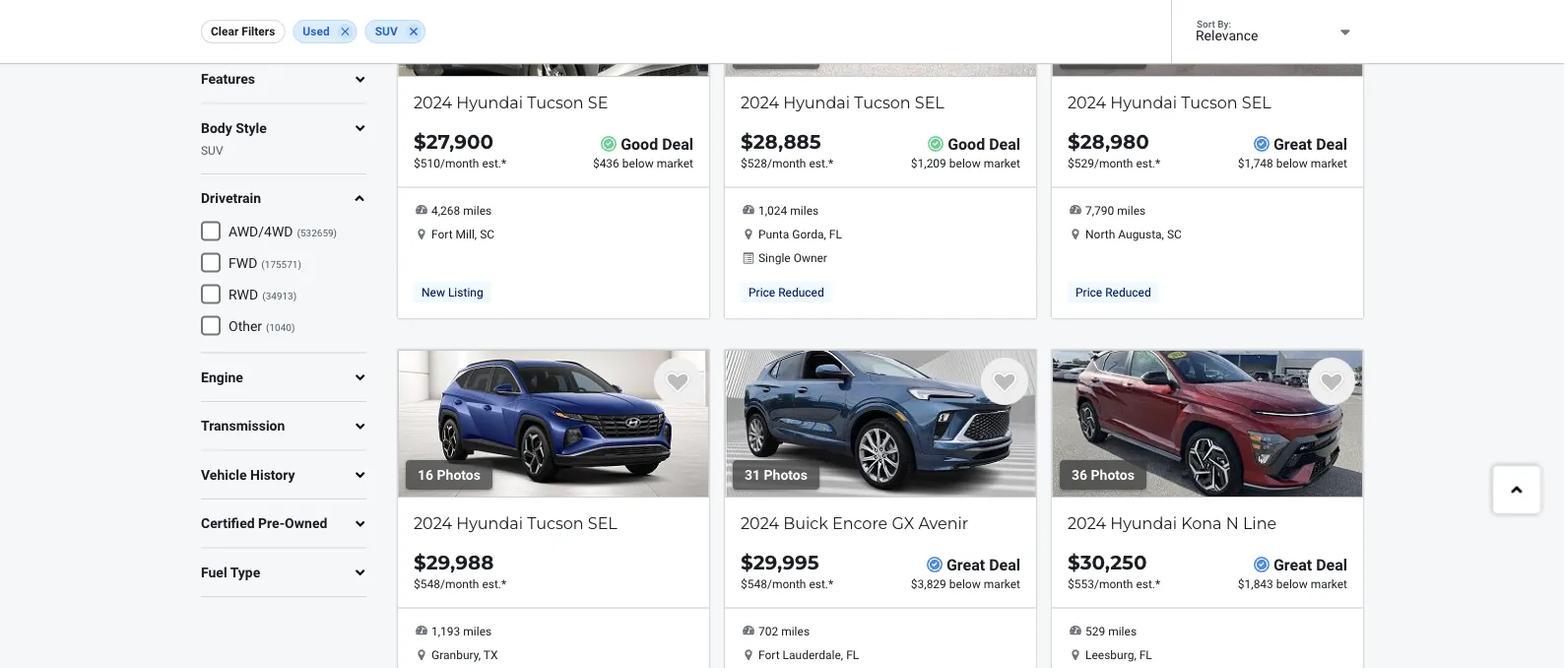 Task type: locate. For each thing, give the bounding box(es) containing it.
) inside awd/4wd ( 532659 )
[[334, 227, 337, 239]]

7,790
[[1086, 204, 1115, 218]]

0 horizontal spatial price reduced
[[749, 285, 824, 299]]

market for 27,900
[[657, 156, 694, 170]]

$1,843
[[1238, 577, 1274, 590]]

miles for 30,250
[[1109, 625, 1137, 638]]

fort down 702
[[759, 648, 780, 662]]

31 photos
[[745, 46, 808, 62], [745, 467, 808, 483]]

deal up $3,829 below market
[[989, 555, 1021, 574]]

photos up buick
[[764, 467, 808, 483]]

/month est.* down 27,900
[[440, 156, 507, 170]]

2024 hyundai tucson image for 31 photos
[[725, 0, 1037, 77]]

1 horizontal spatial fl
[[847, 648, 859, 662]]

31 photos for 28,885
[[745, 46, 808, 62]]

/month est.* down 29,995
[[768, 577, 834, 590]]

great up $3,829 below market
[[947, 555, 985, 574]]

fl right leesburg
[[1140, 648, 1153, 662]]

suv inside body style suv
[[201, 144, 223, 158]]

2024 hyundai tucson sel up 28,980
[[1068, 93, 1272, 112]]

miles up the gorda
[[791, 204, 819, 218]]

2024 hyundai kona image
[[1052, 350, 1364, 497]]

) for awd/4wd
[[334, 227, 337, 239]]

fl right the lauderdale
[[847, 648, 859, 662]]

/month est.* inside the $ 28,885 $ 528 /month est.*
[[768, 156, 834, 170]]

/month est.* inside the $ 27,900 $ 510 /month est.*
[[440, 156, 507, 170]]

0 horizontal spatial good
[[621, 134, 658, 153]]

27,900
[[426, 130, 494, 154]]

2024 for 29,995
[[741, 513, 779, 532]]

market
[[657, 156, 694, 170], [984, 156, 1021, 170], [1311, 156, 1348, 170], [984, 577, 1021, 590], [1311, 577, 1348, 590]]

$1,843 below market
[[1238, 577, 1348, 590]]

below right $1,748
[[1277, 156, 1308, 170]]

photos right 6
[[429, 46, 473, 62]]

photos up 28,885
[[764, 46, 808, 62]]

) inside other ( 1040 )
[[292, 322, 295, 334]]

( right rwd
[[262, 290, 266, 302]]

below for 28,980
[[1277, 156, 1308, 170]]

photos for 28,885
[[764, 46, 808, 62]]

2 horizontal spatial 2024 hyundai tucson sel
[[1068, 93, 1272, 112]]

market right $1,843
[[1311, 577, 1348, 590]]

great deal for 30,250
[[1274, 555, 1348, 574]]

great up $1,843 below market
[[1274, 555, 1313, 574]]

/month est.* down 29,988
[[440, 577, 507, 590]]

great deal up $3,829 below market
[[947, 555, 1021, 574]]

photos right 36 on the right bottom
[[1091, 467, 1135, 483]]

deal
[[662, 134, 694, 153], [989, 134, 1021, 153], [1317, 134, 1348, 153], [989, 555, 1021, 574], [1317, 555, 1348, 574]]

buick
[[783, 513, 828, 532]]

2024 hyundai tucson sel for 28,980
[[1068, 93, 1272, 112]]

hyundai up 30,250
[[1111, 513, 1177, 532]]

market right $1,748
[[1311, 156, 1348, 170]]

/month est.* for 28,885
[[768, 156, 834, 170]]

good for 27,900
[[621, 134, 658, 153]]

$
[[414, 130, 426, 154], [741, 130, 754, 154], [1068, 130, 1081, 154], [414, 156, 420, 170], [741, 156, 748, 170], [1068, 156, 1075, 170], [414, 550, 426, 574], [741, 550, 754, 574], [1068, 550, 1081, 574], [414, 577, 420, 590], [741, 577, 748, 590], [1068, 577, 1075, 590]]

below
[[623, 156, 654, 170], [950, 156, 981, 170], [1277, 156, 1308, 170], [950, 577, 981, 590], [1277, 577, 1308, 590]]

market right $436
[[657, 156, 694, 170]]

31 photos up buick
[[745, 467, 808, 483]]

below for 27,900
[[623, 156, 654, 170]]

fort
[[432, 227, 453, 241], [759, 648, 780, 662]]

2 sc from the left
[[1168, 227, 1182, 241]]

529 up leesburg
[[1086, 625, 1106, 638]]

1 vertical spatial 31 photos
[[745, 467, 808, 483]]

suv down body
[[201, 144, 223, 158]]

31 photos up 28,885
[[745, 46, 808, 62]]

/month est.*
[[440, 156, 507, 170], [768, 156, 834, 170], [1095, 156, 1161, 170], [440, 577, 507, 590], [768, 577, 834, 590], [1095, 577, 1161, 590]]

great deal up $1,843 below market
[[1274, 555, 1348, 574]]

0 vertical spatial fort
[[432, 227, 453, 241]]

fl for 29,995
[[847, 648, 859, 662]]

31 up 28,885
[[745, 46, 761, 62]]

1 horizontal spatial suv
[[375, 25, 398, 38]]

leesburg
[[1086, 648, 1134, 662]]

) down 34913 at the top of page
[[292, 322, 295, 334]]

1 vertical spatial suv
[[201, 144, 223, 158]]

below for 29,995
[[950, 577, 981, 590]]

market for 28,885
[[984, 156, 1021, 170]]

below right $3,829
[[950, 577, 981, 590]]

great up $1,748 below market
[[1274, 134, 1313, 153]]

kona
[[1182, 513, 1222, 532]]

2024 hyundai tucson sel up 29,988
[[414, 513, 618, 532]]

2 good deal from the left
[[948, 134, 1021, 153]]

( up 175571
[[297, 227, 300, 239]]

fl
[[829, 227, 842, 241], [847, 648, 859, 662], [1140, 648, 1153, 662]]

/month est.* inside $ 28,980 $ 529 /month est.*
[[1095, 156, 1161, 170]]

transmission
[[201, 418, 285, 434]]

2 good from the left
[[948, 134, 985, 153]]

1 31 from the top
[[745, 46, 761, 62]]

owned
[[285, 516, 327, 532]]

( right the fwd
[[261, 259, 265, 271]]

2 31 photos from the top
[[745, 467, 808, 483]]

2024 up 27,900
[[414, 93, 452, 112]]

) for rwd
[[293, 290, 297, 302]]

miles up leesburg , fl
[[1109, 625, 1137, 638]]

7,790 miles
[[1086, 204, 1146, 218]]

2024 up 28,885
[[741, 93, 779, 112]]

0 vertical spatial 31
[[745, 46, 761, 62]]

style
[[236, 120, 267, 136]]

below right $436
[[623, 156, 654, 170]]

certified pre-owned
[[201, 516, 327, 532]]

2 horizontal spatial fl
[[1140, 648, 1153, 662]]

sc right augusta
[[1168, 227, 1182, 241]]

, for 28,885
[[824, 227, 827, 241]]

2024 hyundai tucson se
[[414, 93, 608, 112]]

hyundai up 27,900
[[456, 93, 523, 112]]

suv button
[[365, 20, 425, 43]]

$1,209 below market
[[911, 156, 1021, 170]]

miles up north augusta , sc
[[1118, 204, 1146, 218]]

market for 28,980
[[1311, 156, 1348, 170]]

31 up 29,995
[[745, 467, 761, 483]]

) for other
[[292, 322, 295, 334]]

deal up $1,748 below market
[[1317, 134, 1348, 153]]

2 548 from the left
[[748, 577, 768, 590]]

good
[[621, 134, 658, 153], [948, 134, 985, 153]]

1 horizontal spatial fort
[[759, 648, 780, 662]]

miles up granbury , tx
[[463, 625, 492, 638]]

deal for 28,885
[[989, 134, 1021, 153]]

below right $1,843
[[1277, 577, 1308, 590]]

clear filters
[[211, 25, 275, 38]]

great deal
[[1274, 134, 1348, 153], [947, 555, 1021, 574], [1274, 555, 1348, 574]]

1 horizontal spatial sel
[[915, 93, 945, 112]]

1 vertical spatial 31
[[745, 467, 761, 483]]

used button
[[293, 20, 357, 43]]

0 horizontal spatial sc
[[480, 227, 495, 241]]

1 horizontal spatial good deal
[[948, 134, 1021, 153]]

29,995
[[754, 550, 819, 574]]

548
[[420, 577, 440, 590], [748, 577, 768, 590]]

1 horizontal spatial price reduced
[[1076, 285, 1152, 299]]

31
[[745, 46, 761, 62], [745, 467, 761, 483]]

good up $436 below market
[[621, 134, 658, 153]]

0 horizontal spatial sel
[[588, 513, 618, 532]]

/month est.* for 29,995
[[768, 577, 834, 590]]

deal up $1,209 below market
[[989, 134, 1021, 153]]

below for 30,250
[[1277, 577, 1308, 590]]

1 548 from the left
[[420, 577, 440, 590]]

deal for 27,900
[[662, 134, 694, 153]]

, for 27,900
[[475, 227, 477, 241]]

/month est.* for 29,988
[[440, 577, 507, 590]]

0 horizontal spatial fl
[[829, 227, 842, 241]]

tucson for 27,900
[[527, 93, 584, 112]]

( inside "rwd ( 34913 )"
[[262, 290, 266, 302]]

photos for 29,995
[[764, 467, 808, 483]]

market right '$1,209'
[[984, 156, 1021, 170]]

0 horizontal spatial good deal
[[621, 134, 694, 153]]

hyundai up 28,980
[[1111, 93, 1177, 112]]

features
[[201, 71, 255, 87]]

2 horizontal spatial sel
[[1242, 93, 1272, 112]]

/month est.* inside "$ 29,995 $ 548 /month est.*"
[[768, 577, 834, 590]]

1 horizontal spatial 548
[[748, 577, 768, 590]]

4,268 miles
[[432, 204, 492, 218]]

0 horizontal spatial 548
[[420, 577, 440, 590]]

photos right 16
[[437, 467, 481, 483]]

2024 hyundai tucson sel up 28,885
[[741, 93, 945, 112]]

529 down 28,980
[[1075, 156, 1095, 170]]

suv
[[375, 25, 398, 38], [201, 144, 223, 158]]

/month est.* inside $ 30,250 $ 553 /month est.*
[[1095, 577, 1161, 590]]

other ( 1040 )
[[229, 318, 295, 335]]

) right awd/4wd
[[334, 227, 337, 239]]

gx
[[892, 513, 915, 532]]

1,193 miles
[[432, 625, 492, 638]]

$436
[[593, 156, 620, 170]]

$ 28,885 $ 528 /month est.*
[[741, 130, 834, 170]]

avenir
[[919, 513, 969, 532]]

miles for 28,980
[[1118, 204, 1146, 218]]

miles up mill
[[463, 204, 492, 218]]

( inside awd/4wd ( 532659 )
[[297, 227, 300, 239]]

deal for 29,995
[[989, 555, 1021, 574]]

175571
[[265, 259, 298, 271]]

0 horizontal spatial fort
[[432, 227, 453, 241]]

529
[[1075, 156, 1095, 170], [1086, 625, 1106, 638]]

suv right used button
[[375, 25, 398, 38]]

good deal for 28,885
[[948, 134, 1021, 153]]

2024 for 28,885
[[741, 93, 779, 112]]

north augusta , sc
[[1086, 227, 1182, 241]]

2024 up 30,250
[[1068, 513, 1106, 532]]

( for awd/4wd
[[297, 227, 300, 239]]

) down 175571
[[293, 290, 297, 302]]

hyundai up 28,885
[[783, 93, 850, 112]]

548 inside "$ 29,995 $ 548 /month est.*"
[[748, 577, 768, 590]]

fl right the gorda
[[829, 227, 842, 241]]

548 down 29,995
[[748, 577, 768, 590]]

sc for 28,980
[[1168, 227, 1182, 241]]

31 photos for 29,995
[[745, 467, 808, 483]]

1 horizontal spatial sc
[[1168, 227, 1182, 241]]

1 good from the left
[[621, 134, 658, 153]]

$ 29,988 $ 548 /month est.*
[[414, 550, 507, 590]]

548 down 29,988
[[420, 577, 440, 590]]

/month est.* inside $ 29,988 $ 548 /month est.*
[[440, 577, 507, 590]]

2 31 from the top
[[745, 467, 761, 483]]

0 vertical spatial suv
[[375, 25, 398, 38]]

1 sc from the left
[[480, 227, 495, 241]]

engine
[[201, 369, 243, 385]]

) inside fwd ( 175571 )
[[298, 259, 301, 271]]

great deal up $1,748 below market
[[1274, 134, 1348, 153]]

miles
[[463, 204, 492, 218], [791, 204, 819, 218], [1118, 204, 1146, 218], [463, 625, 492, 638], [782, 625, 810, 638], [1109, 625, 1137, 638]]

0 vertical spatial 31 photos
[[745, 46, 808, 62]]

( for fwd
[[261, 259, 265, 271]]

)
[[334, 227, 337, 239], [298, 259, 301, 271], [293, 290, 297, 302], [292, 322, 295, 334]]

1 horizontal spatial good
[[948, 134, 985, 153]]

deal up $436 below market
[[662, 134, 694, 153]]

( inside other ( 1040 )
[[266, 322, 269, 334]]

1,024
[[759, 204, 788, 218]]

/month est.* down 28,885
[[768, 156, 834, 170]]

/month est.* down 28,980
[[1095, 156, 1161, 170]]

( inside fwd ( 175571 )
[[261, 259, 265, 271]]

1 horizontal spatial 2024 hyundai tucson sel
[[741, 93, 945, 112]]

deal up $1,843 below market
[[1317, 555, 1348, 574]]

used
[[303, 25, 330, 38]]

hyundai for 28,885
[[783, 93, 850, 112]]

$ 27,900 $ 510 /month est.*
[[414, 130, 507, 170]]

lauderdale
[[783, 648, 841, 662]]

good deal up $436 below market
[[621, 134, 694, 153]]

body
[[201, 120, 232, 136]]

miles for 29,995
[[782, 625, 810, 638]]

$1,748
[[1238, 156, 1274, 170]]

0 horizontal spatial suv
[[201, 144, 223, 158]]

2024 hyundai tucson image
[[398, 0, 709, 77], [725, 0, 1037, 77], [1052, 0, 1364, 77], [398, 350, 709, 497]]

price reduced down north
[[1076, 285, 1152, 299]]

market right $3,829
[[984, 577, 1021, 590]]

good deal up $1,209 below market
[[948, 134, 1021, 153]]

hyundai for 27,900
[[456, 93, 523, 112]]

) inside "rwd ( 34913 )"
[[293, 290, 297, 302]]

34913
[[266, 290, 293, 302]]

/month est.* down 30,250
[[1095, 577, 1161, 590]]

30,250
[[1081, 550, 1147, 574]]

( right other
[[266, 322, 269, 334]]

good up $1,209 below market
[[948, 134, 985, 153]]

miles up fort lauderdale , fl
[[782, 625, 810, 638]]

) down 532659
[[298, 259, 301, 271]]

548 inside $ 29,988 $ 548 /month est.*
[[420, 577, 440, 590]]

single
[[759, 251, 791, 265]]

1 31 photos from the top
[[745, 46, 808, 62]]

36
[[1072, 467, 1088, 483]]

below right '$1,209'
[[950, 156, 981, 170]]

1,193
[[432, 625, 460, 638]]

owner
[[794, 251, 828, 265]]

2024 hyundai tucson sel
[[741, 93, 945, 112], [1068, 93, 1272, 112], [414, 513, 618, 532]]

tucson for 28,885
[[854, 93, 911, 112]]

2024 left buick
[[741, 513, 779, 532]]

0 horizontal spatial 2024 hyundai tucson sel
[[414, 513, 618, 532]]

fort left mill
[[432, 227, 453, 241]]

price reduced
[[749, 285, 824, 299], [1076, 285, 1152, 299]]

0 vertical spatial 529
[[1075, 156, 1095, 170]]

2024 for 30,250
[[1068, 513, 1106, 532]]

fuel
[[201, 564, 227, 581]]

sc right mill
[[480, 227, 495, 241]]

529 miles
[[1086, 625, 1137, 638]]

$ 28,980 $ 529 /month est.*
[[1068, 130, 1161, 170]]

1 good deal from the left
[[621, 134, 694, 153]]

2024 up 28,980
[[1068, 93, 1106, 112]]

2024 hyundai tucson image for 16 photos
[[398, 350, 709, 497]]

price reduced down the single owner
[[749, 285, 824, 299]]

1 vertical spatial fort
[[759, 648, 780, 662]]

tucson for 28,980
[[1182, 93, 1238, 112]]



Task type: vqa. For each thing, say whether or not it's contained in the screenshot.
30,250
yes



Task type: describe. For each thing, give the bounding box(es) containing it.
/month est.* for 28,980
[[1095, 156, 1161, 170]]

$3,829
[[911, 577, 947, 590]]

miles for 28,885
[[791, 204, 819, 218]]

31 for 29,995
[[745, 467, 761, 483]]

2024 hyundai kona n line
[[1068, 513, 1277, 532]]

1,024 miles
[[759, 204, 819, 218]]

2024 buick encore gx image
[[725, 350, 1037, 497]]

below for 28,885
[[950, 156, 981, 170]]

28,980
[[1081, 130, 1150, 154]]

punta gorda , fl
[[759, 227, 842, 241]]

body style suv
[[201, 120, 267, 158]]

granbury
[[432, 648, 479, 662]]

vehicle history
[[201, 467, 295, 483]]

awd/4wd
[[229, 224, 293, 240]]

sc for 27,900
[[480, 227, 495, 241]]

other
[[229, 318, 262, 335]]

punta
[[759, 227, 789, 241]]

type
[[230, 564, 260, 581]]

filters
[[242, 25, 275, 38]]

deal for 30,250
[[1317, 555, 1348, 574]]

16
[[418, 467, 434, 483]]

suv inside button
[[375, 25, 398, 38]]

548 for 29,995
[[748, 577, 768, 590]]

clear
[[211, 25, 239, 38]]

mill
[[456, 227, 475, 241]]

702
[[759, 625, 779, 638]]

$ 29,995 $ 548 /month est.*
[[741, 550, 834, 590]]

553
[[1075, 577, 1095, 590]]

fuel type
[[201, 564, 260, 581]]

sel for 28,885
[[915, 93, 945, 112]]

532659
[[300, 227, 334, 239]]

line
[[1243, 513, 1277, 532]]

gorda
[[792, 227, 824, 241]]

certified
[[201, 516, 255, 532]]

2024 up 29,988
[[414, 513, 452, 532]]

fort for 27,900
[[432, 227, 453, 241]]

$1,209
[[911, 156, 947, 170]]

28,885
[[754, 130, 821, 154]]

528
[[748, 156, 768, 170]]

1 price reduced from the left
[[749, 285, 824, 299]]

4,268
[[432, 204, 460, 218]]

702 miles
[[759, 625, 810, 638]]

) for fwd
[[298, 259, 301, 271]]

vehicle
[[201, 467, 247, 483]]

encore
[[833, 513, 888, 532]]

great for 29,995
[[947, 555, 985, 574]]

tx
[[484, 648, 498, 662]]

2024 buick encore gx avenir
[[741, 513, 969, 532]]

deal for 28,980
[[1317, 134, 1348, 153]]

pre-
[[258, 516, 285, 532]]

6
[[418, 46, 426, 62]]

leesburg , fl
[[1086, 648, 1153, 662]]

rwd
[[229, 287, 258, 303]]

granbury , tx
[[432, 648, 498, 662]]

1040
[[269, 322, 292, 334]]

$ 30,250 $ 553 /month est.*
[[1068, 550, 1161, 590]]

miles for 27,900
[[463, 204, 492, 218]]

2024 hyundai tucson image for 6 photos
[[398, 0, 709, 77]]

great deal for 28,980
[[1274, 134, 1348, 153]]

good for 28,885
[[948, 134, 985, 153]]

2024 hyundai tucson sel for 28,885
[[741, 93, 945, 112]]

2 price reduced from the left
[[1076, 285, 1152, 299]]

hyundai for 30,250
[[1111, 513, 1177, 532]]

16 photos
[[418, 467, 481, 483]]

great for 28,980
[[1274, 134, 1313, 153]]

( for rwd
[[262, 290, 266, 302]]

36 photos
[[1072, 467, 1135, 483]]

photos for 27,900
[[429, 46, 473, 62]]

great deal for 29,995
[[947, 555, 1021, 574]]

$436 below market
[[593, 156, 694, 170]]

/month est.* for 27,900
[[440, 156, 507, 170]]

fort lauderdale , fl
[[759, 648, 859, 662]]

fort for 29,995
[[759, 648, 780, 662]]

$1,748 below market
[[1238, 156, 1348, 170]]

market for 30,250
[[1311, 577, 1348, 590]]

good deal for 27,900
[[621, 134, 694, 153]]

510
[[420, 156, 440, 170]]

market for 29,995
[[984, 577, 1021, 590]]

2024 for 28,980
[[1068, 93, 1106, 112]]

529 inside $ 28,980 $ 529 /month est.*
[[1075, 156, 1095, 170]]

photos for 30,250
[[1091, 467, 1135, 483]]

single owner
[[759, 251, 828, 265]]

rwd ( 34913 )
[[229, 287, 297, 303]]

hyundai up 29,988
[[456, 513, 523, 532]]

548 for 29,988
[[420, 577, 440, 590]]

1 vertical spatial 529
[[1086, 625, 1106, 638]]

hyundai for 28,980
[[1111, 93, 1177, 112]]

( for other
[[266, 322, 269, 334]]

29,988
[[426, 550, 494, 574]]

se
[[588, 93, 608, 112]]

, for 28,980
[[1162, 227, 1165, 241]]

fl for 28,885
[[829, 227, 842, 241]]

31 for 28,885
[[745, 46, 761, 62]]

$3,829 below market
[[911, 577, 1021, 590]]

sel for 28,980
[[1242, 93, 1272, 112]]

/month est.* for 30,250
[[1095, 577, 1161, 590]]

fort mill , sc
[[432, 227, 495, 241]]

fwd
[[229, 255, 258, 272]]

drivetrain
[[201, 190, 261, 207]]

history
[[250, 467, 295, 483]]

north
[[1086, 227, 1116, 241]]

color
[[201, 22, 234, 39]]

awd/4wd ( 532659 )
[[229, 224, 337, 240]]

n
[[1226, 513, 1239, 532]]

fwd ( 175571 )
[[229, 255, 301, 272]]

2024 for 27,900
[[414, 93, 452, 112]]

, for 29,995
[[841, 648, 844, 662]]

new listing
[[422, 285, 483, 299]]

great for 30,250
[[1274, 555, 1313, 574]]

clear filters button
[[201, 20, 285, 43]]

augusta
[[1119, 227, 1162, 241]]



